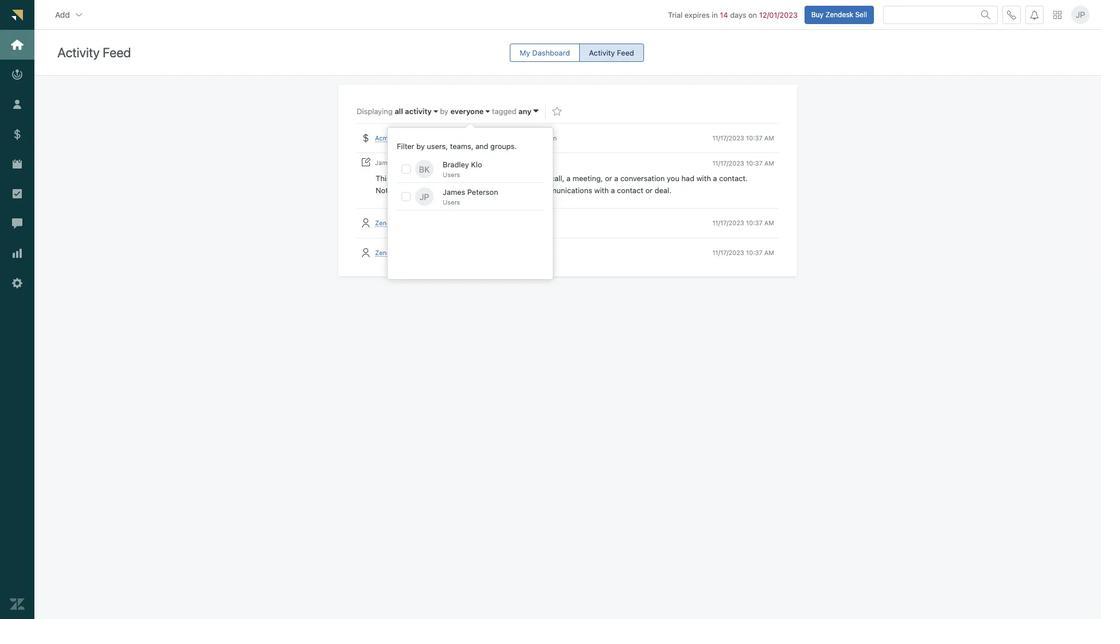 Task type: describe. For each thing, give the bounding box(es) containing it.
use
[[426, 174, 440, 183]]

notes
[[376, 186, 396, 195]]

updates
[[493, 174, 521, 183]]

all
[[395, 107, 403, 116]]

zendesk sell employee link
[[375, 219, 445, 227]]

for
[[457, 159, 466, 167]]

to
[[463, 174, 470, 183]]

1 vertical spatial acme co sales opportunity link
[[468, 159, 551, 167]]

14
[[720, 10, 729, 19]]

buy zendesk sell button
[[805, 6, 875, 24]]

added
[[479, 134, 498, 142]]

zendesk for zendesk sell
[[375, 249, 401, 256]]

4 11/17/2023 10:37 am from the top
[[713, 249, 775, 256]]

4 11/17/2023 from the top
[[713, 249, 745, 256]]

caret down image for any
[[534, 106, 539, 116]]

helpful
[[412, 186, 435, 195]]

my dashboard
[[520, 48, 571, 57]]

2 11/17/2023 from the top
[[713, 159, 745, 167]]

communications
[[536, 186, 593, 195]]

add button
[[46, 3, 93, 26]]

activity feed link
[[580, 44, 644, 62]]

is
[[393, 174, 398, 183]]

0 horizontal spatial opportunity
[[422, 134, 458, 142]]

zendesk image
[[10, 598, 25, 612]]

buy
[[812, 10, 824, 19]]

3 10:37 from the top
[[747, 219, 763, 227]]

3 11/17/2023 10:37 am from the top
[[713, 219, 775, 227]]

4 am from the top
[[765, 249, 775, 256]]

0 horizontal spatial sales
[[404, 134, 420, 142]]

1 horizontal spatial activity feed
[[589, 48, 635, 57]]

zendesk products image
[[1054, 11, 1062, 19]]

a down enter
[[477, 186, 481, 195]]

1 11/17/2023 10:37 am from the top
[[713, 134, 775, 142]]

0 horizontal spatial feed
[[103, 45, 131, 61]]

zendesk sell employee
[[375, 219, 445, 227]]

klo
[[471, 160, 482, 169]]

james peterson left a note for acme co sales opportunity
[[375, 159, 551, 167]]

1 horizontal spatial opportunity
[[515, 159, 551, 167]]

0 horizontal spatial acme
[[375, 134, 392, 142]]

notes image
[[362, 158, 371, 167]]

employee
[[416, 219, 445, 227]]

caret down image inside all activity link
[[434, 108, 438, 115]]

you
[[667, 174, 680, 183]]

2 10:37 from the top
[[747, 159, 763, 167]]

a right left
[[437, 159, 440, 167]]

0 vertical spatial acme co sales opportunity link
[[375, 134, 458, 142]]

acme co sales opportunity $0.00 added by james peterson
[[375, 134, 557, 142]]

sell for zendesk sell
[[403, 249, 414, 256]]

on
[[749, 10, 758, 19]]

users for jp
[[443, 199, 460, 206]]

dashboard
[[533, 48, 571, 57]]

a left contact. at the right top
[[714, 174, 718, 183]]

1 am from the top
[[765, 134, 775, 142]]

add
[[55, 10, 70, 19]]

about
[[523, 174, 543, 183]]

2 11/17/2023 10:37 am from the top
[[713, 159, 775, 167]]

trial
[[669, 10, 683, 19]]

left
[[425, 159, 435, 167]]

groups.
[[491, 142, 517, 151]]

1 vertical spatial sales
[[496, 159, 513, 167]]

of
[[509, 186, 516, 195]]

enter
[[472, 174, 490, 183]]

a left 'call,'
[[545, 174, 549, 183]]

bk
[[419, 164, 430, 174]]

my dashboard link
[[510, 44, 580, 62]]

contact.
[[720, 174, 748, 183]]

jp inside button
[[1077, 10, 1086, 19]]

activity
[[405, 107, 432, 116]]

keeping
[[448, 186, 475, 195]]

bell image
[[1031, 10, 1040, 19]]

0 horizontal spatial jp
[[420, 192, 429, 202]]

tagged
[[492, 107, 517, 116]]

displaying
[[357, 107, 395, 116]]

jp button
[[1072, 6, 1090, 24]]

2 am from the top
[[765, 159, 775, 167]]

1 vertical spatial acme
[[468, 159, 485, 167]]

this is a note. use notes to enter updates about a call, a meeting, or a conversation you had with a contact. notes are helpful by keeping a history of your communications with a contact or deal.
[[376, 174, 750, 195]]

filter by users, teams, and groups.
[[397, 142, 517, 151]]

by right 'filter'
[[417, 142, 425, 151]]

contact
[[617, 186, 644, 195]]



Task type: locate. For each thing, give the bounding box(es) containing it.
acme co sales opportunity link
[[375, 134, 458, 142], [468, 159, 551, 167]]

sell
[[856, 10, 868, 19], [403, 219, 414, 227], [403, 249, 414, 256]]

jp down use
[[420, 192, 429, 202]]

peterson inside the james peterson users
[[468, 188, 499, 197]]

peterson for james peterson users
[[468, 188, 499, 197]]

sell left employee
[[403, 219, 414, 227]]

1 vertical spatial james
[[375, 159, 395, 167]]

2 horizontal spatial james
[[509, 134, 529, 142]]

0 vertical spatial peterson
[[530, 134, 557, 142]]

zendesk down zendesk sell employee link
[[375, 249, 401, 256]]

your
[[518, 186, 534, 195]]

note
[[442, 159, 456, 167]]

1 10:37 from the top
[[747, 134, 763, 142]]

caret down image right any
[[534, 106, 539, 116]]

notes
[[442, 174, 461, 183]]

history
[[483, 186, 507, 195]]

0 vertical spatial sell
[[856, 10, 868, 19]]

acme co sales opportunity link up updates
[[468, 159, 551, 167]]

filter
[[397, 142, 415, 151]]

activity feed
[[57, 45, 131, 61], [589, 48, 635, 57]]

zendesk right buy on the right top of page
[[826, 10, 854, 19]]

$0.00
[[460, 134, 478, 142]]

1 11/17/2023 from the top
[[713, 134, 745, 142]]

1 vertical spatial opportunity
[[515, 159, 551, 167]]

conversation
[[621, 174, 665, 183]]

caret down image right activity
[[434, 108, 438, 115]]

1 horizontal spatial with
[[697, 174, 712, 183]]

activity right dashboard on the top
[[589, 48, 615, 57]]

1 horizontal spatial acme
[[468, 159, 485, 167]]

search image
[[982, 10, 991, 19]]

1 vertical spatial jp
[[420, 192, 429, 202]]

co
[[394, 134, 402, 142], [486, 159, 495, 167]]

acme right for
[[468, 159, 485, 167]]

everyone
[[451, 107, 484, 116]]

call,
[[551, 174, 565, 183]]

or right meeting,
[[605, 174, 613, 183]]

all activity link
[[395, 107, 438, 116]]

sell for zendesk sell employee
[[403, 219, 414, 227]]

0 vertical spatial james
[[509, 134, 529, 142]]

with
[[697, 174, 712, 183], [595, 186, 609, 195]]

peterson up note.
[[397, 159, 423, 167]]

expires
[[685, 10, 710, 19]]

caret down image for everyone
[[486, 108, 490, 115]]

users,
[[427, 142, 448, 151]]

11/17/2023
[[713, 134, 745, 142], [713, 159, 745, 167], [713, 219, 745, 227], [713, 249, 745, 256]]

2 vertical spatial sell
[[403, 249, 414, 256]]

are
[[399, 186, 410, 195]]

users down bradley in the top left of the page
[[443, 171, 460, 178]]

10:37
[[747, 134, 763, 142], [747, 159, 763, 167], [747, 219, 763, 227], [747, 249, 763, 256]]

james down notes
[[443, 188, 466, 197]]

bradley
[[443, 160, 469, 169]]

0 horizontal spatial with
[[595, 186, 609, 195]]

zendesk sell
[[375, 249, 414, 256]]

a up contact
[[615, 174, 619, 183]]

james for james peterson left a note for acme co sales opportunity
[[375, 159, 395, 167]]

bradley klo users
[[443, 160, 482, 178]]

1 horizontal spatial sales
[[496, 159, 513, 167]]

calls image
[[1008, 10, 1017, 19]]

a left contact
[[611, 186, 615, 195]]

2 vertical spatial peterson
[[468, 188, 499, 197]]

users inside the bradley klo users
[[443, 171, 460, 178]]

peterson down any
[[530, 134, 557, 142]]

activity inside activity feed link
[[589, 48, 615, 57]]

3 am from the top
[[765, 219, 775, 227]]

1 horizontal spatial jp
[[1077, 10, 1086, 19]]

0 vertical spatial jp
[[1077, 10, 1086, 19]]

peterson for james peterson left a note for acme co sales opportunity
[[397, 159, 423, 167]]

users
[[443, 171, 460, 178], [443, 199, 460, 206]]

2 horizontal spatial caret down image
[[534, 106, 539, 116]]

0 horizontal spatial james
[[375, 159, 395, 167]]

zendesk for zendesk sell employee
[[375, 219, 401, 227]]

a right is
[[400, 174, 404, 183]]

this
[[376, 174, 391, 183]]

1 horizontal spatial caret down image
[[486, 108, 490, 115]]

by inside 'this is a note. use notes to enter updates about a call, a meeting, or a conversation you had with a contact. notes are helpful by keeping a history of your communications with a contact or deal.'
[[437, 186, 446, 195]]

0 vertical spatial or
[[605, 174, 613, 183]]

0 vertical spatial sales
[[404, 134, 420, 142]]

note.
[[407, 174, 424, 183]]

2 horizontal spatial peterson
[[530, 134, 557, 142]]

users inside the james peterson users
[[443, 199, 460, 206]]

opportunity
[[422, 134, 458, 142], [515, 159, 551, 167]]

1 horizontal spatial acme co sales opportunity link
[[468, 159, 551, 167]]

with down meeting,
[[595, 186, 609, 195]]

by left everyone
[[440, 107, 449, 116]]

0 vertical spatial zendesk
[[826, 10, 854, 19]]

1 vertical spatial peterson
[[397, 159, 423, 167]]

a right 'call,'
[[567, 174, 571, 183]]

james
[[509, 134, 529, 142], [375, 159, 395, 167], [443, 188, 466, 197]]

sales down all activity
[[404, 134, 420, 142]]

0 horizontal spatial or
[[605, 174, 613, 183]]

with right had at right
[[697, 174, 712, 183]]

james up this
[[375, 159, 395, 167]]

a
[[437, 159, 440, 167], [400, 174, 404, 183], [545, 174, 549, 183], [567, 174, 571, 183], [615, 174, 619, 183], [714, 174, 718, 183], [477, 186, 481, 195], [611, 186, 615, 195]]

1 vertical spatial or
[[646, 186, 653, 195]]

users for bk
[[443, 171, 460, 178]]

1 horizontal spatial or
[[646, 186, 653, 195]]

am
[[765, 134, 775, 142], [765, 159, 775, 167], [765, 219, 775, 227], [765, 249, 775, 256]]

sales up updates
[[496, 159, 513, 167]]

and
[[476, 142, 489, 151]]

1 horizontal spatial feed
[[617, 48, 635, 57]]

or down conversation
[[646, 186, 653, 195]]

feed
[[103, 45, 131, 61], [617, 48, 635, 57]]

sell right buy on the right top of page
[[856, 10, 868, 19]]

2 vertical spatial zendesk
[[375, 249, 401, 256]]

james peterson users
[[443, 188, 499, 206]]

zendesk sell link
[[375, 249, 414, 257]]

1 vertical spatial sell
[[403, 219, 414, 227]]

2 users from the top
[[443, 199, 460, 206]]

buy zendesk sell
[[812, 10, 868, 19]]

1 horizontal spatial peterson
[[468, 188, 499, 197]]

by down use
[[437, 186, 446, 195]]

by
[[440, 107, 449, 116], [500, 134, 507, 142], [417, 142, 425, 151], [437, 186, 446, 195]]

1 vertical spatial users
[[443, 199, 460, 206]]

acme left 'filter'
[[375, 134, 392, 142]]

12/01/2023
[[760, 10, 798, 19]]

meeting,
[[573, 174, 603, 183]]

users down keeping
[[443, 199, 460, 206]]

11/17/2023 10:37 am
[[713, 134, 775, 142], [713, 159, 775, 167], [713, 219, 775, 227], [713, 249, 775, 256]]

james for james peterson users
[[443, 188, 466, 197]]

1 vertical spatial co
[[486, 159, 495, 167]]

1 horizontal spatial james
[[443, 188, 466, 197]]

deal.
[[655, 186, 672, 195]]

activity down chevron down image
[[57, 45, 100, 61]]

sell down zendesk sell employee link
[[403, 249, 414, 256]]

co down the all
[[394, 134, 402, 142]]

chevron down image
[[74, 10, 84, 19]]

my
[[520, 48, 531, 57]]

jp
[[1077, 10, 1086, 19], [420, 192, 429, 202]]

1 vertical spatial with
[[595, 186, 609, 195]]

co right klo
[[486, 159, 495, 167]]

opportunity up about
[[515, 159, 551, 167]]

had
[[682, 174, 695, 183]]

james down any
[[509, 134, 529, 142]]

0 vertical spatial opportunity
[[422, 134, 458, 142]]

all activity
[[395, 107, 432, 116]]

0 horizontal spatial activity feed
[[57, 45, 131, 61]]

1 users from the top
[[443, 171, 460, 178]]

0 horizontal spatial peterson
[[397, 159, 423, 167]]

peterson down enter
[[468, 188, 499, 197]]

caret down image
[[534, 106, 539, 116], [434, 108, 438, 115], [486, 108, 490, 115]]

2 vertical spatial james
[[443, 188, 466, 197]]

teams,
[[450, 142, 474, 151]]

acme co sales opportunity link down all activity link
[[375, 134, 458, 142]]

1 vertical spatial zendesk
[[375, 219, 401, 227]]

or
[[605, 174, 613, 183], [646, 186, 653, 195]]

zendesk up zendesk sell on the left top of page
[[375, 219, 401, 227]]

sales
[[404, 134, 420, 142], [496, 159, 513, 167]]

zendesk
[[826, 10, 854, 19], [375, 219, 401, 227], [375, 249, 401, 256]]

4 10:37 from the top
[[747, 249, 763, 256]]

james inside the james peterson users
[[443, 188, 466, 197]]

0 horizontal spatial co
[[394, 134, 402, 142]]

sell inside button
[[856, 10, 868, 19]]

0 vertical spatial users
[[443, 171, 460, 178]]

peterson
[[530, 134, 557, 142], [397, 159, 423, 167], [468, 188, 499, 197]]

days
[[731, 10, 747, 19]]

3 11/17/2023 from the top
[[713, 219, 745, 227]]

1 horizontal spatial co
[[486, 159, 495, 167]]

trial expires in 14 days on 12/01/2023
[[669, 10, 798, 19]]

1 horizontal spatial activity
[[589, 48, 615, 57]]

jp right zendesk products image
[[1077, 10, 1086, 19]]

any
[[519, 107, 532, 116]]

zendesk inside button
[[826, 10, 854, 19]]

0 horizontal spatial acme co sales opportunity link
[[375, 134, 458, 142]]

0 vertical spatial acme
[[375, 134, 392, 142]]

0 horizontal spatial caret down image
[[434, 108, 438, 115]]

0 horizontal spatial activity
[[57, 45, 100, 61]]

activity
[[57, 45, 100, 61], [589, 48, 615, 57]]

0 vertical spatial with
[[697, 174, 712, 183]]

opportunity up note
[[422, 134, 458, 142]]

in
[[712, 10, 718, 19]]

acme
[[375, 134, 392, 142], [468, 159, 485, 167]]

caret down image left the tagged
[[486, 108, 490, 115]]

by right added
[[500, 134, 507, 142]]

0 vertical spatial co
[[394, 134, 402, 142]]



Task type: vqa. For each thing, say whether or not it's contained in the screenshot.
the Refresh views pane icon on the left
no



